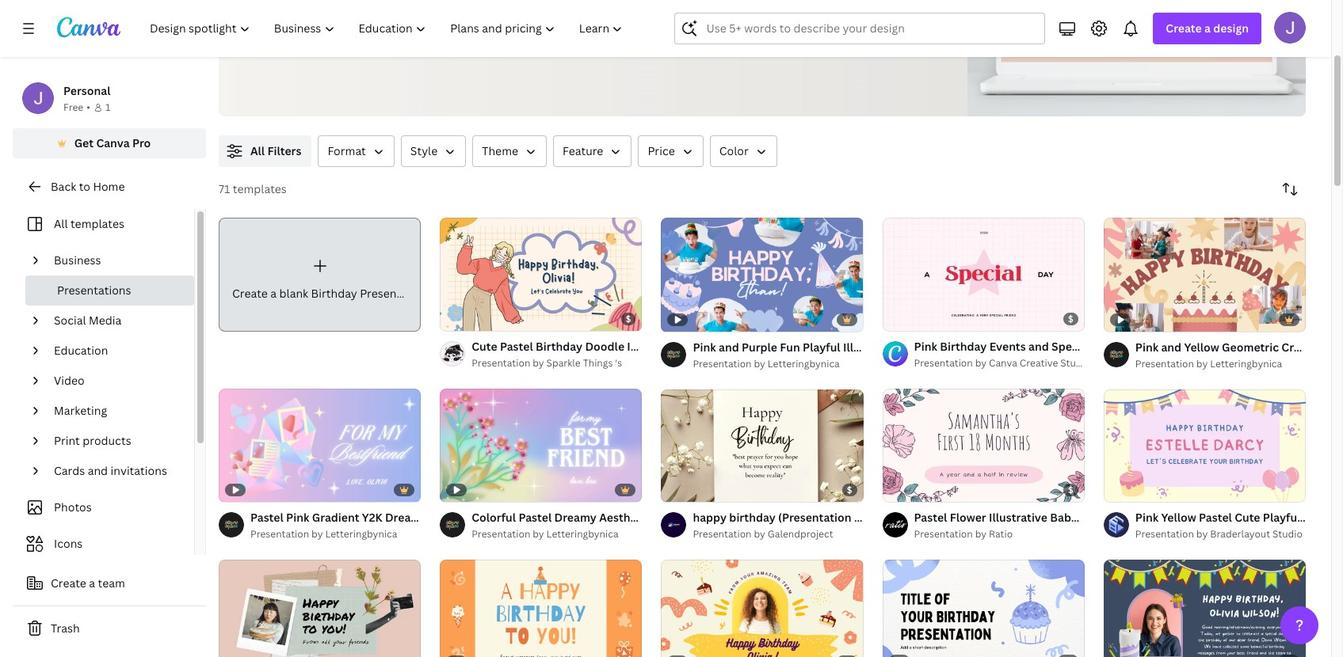Task type: vqa. For each thing, say whether or not it's contained in the screenshot.
Presentation by Letteringbynica link
yes



Task type: locate. For each thing, give the bounding box(es) containing it.
$
[[626, 313, 631, 325], [1068, 313, 1074, 325], [1068, 484, 1074, 496], [847, 485, 852, 496]]

of left 12
[[900, 312, 909, 324]]

create left the blank
[[232, 286, 268, 301]]

cards
[[54, 464, 85, 479]]

birthday up presentation by galendproject link
[[729, 511, 776, 526]]

style
[[410, 143, 438, 158]]

a left team
[[89, 576, 95, 591]]

templates for all templates
[[70, 216, 124, 231]]

(16:9))
[[854, 511, 889, 526]]

studio inside pink birthday events and special interest presentation presentation by canva creative studio
[[1060, 357, 1091, 370]]

1 of 12
[[894, 312, 921, 324]]

a left "party"
[[285, 0, 292, 11]]

back to home
[[51, 179, 125, 194]]

birthday inside happy birthday (presentation (16:9)) presentation by galendproject
[[729, 511, 776, 526]]

1 vertical spatial canva
[[989, 357, 1017, 370]]

using
[[381, 14, 413, 32]]

1 left 12
[[894, 312, 898, 324]]

create for create a design
[[1166, 21, 1202, 36]]

of left '14'
[[458, 312, 467, 324]]

all
[[250, 143, 265, 158], [54, 216, 68, 231]]

by
[[533, 357, 544, 370], [975, 357, 987, 370], [754, 357, 765, 371], [1197, 357, 1208, 371], [975, 528, 987, 541], [311, 528, 323, 541], [533, 528, 544, 542], [754, 528, 765, 542], [1197, 528, 1208, 542]]

1 horizontal spatial create
[[232, 286, 268, 301]]

all for all filters
[[250, 143, 265, 158]]

pink and white collage celebration greeting birthday fun presentation image
[[219, 560, 421, 658]]

1 birthday presentation templates image from the left
[[968, 0, 1306, 116]]

cute pastel birthday doodle illustrations events and special interest - presentation template image
[[440, 218, 642, 331]]

of left 10
[[1122, 484, 1130, 496]]

birthday right the blank
[[311, 286, 357, 301]]

0 vertical spatial canva
[[96, 136, 130, 151]]

create a team
[[51, 576, 125, 591]]

all inside button
[[250, 143, 265, 158]]

1 left the 13
[[894, 483, 898, 495]]

0 vertical spatial all
[[250, 143, 265, 158]]

template
[[618, 14, 674, 32]]

feature button
[[553, 136, 632, 167]]

1 vertical spatial all
[[54, 216, 68, 231]]

theme
[[482, 143, 518, 158]]

0 vertical spatial birthday
[[311, 286, 357, 301]]

0 horizontal spatial canva
[[96, 136, 130, 151]]

studio down special
[[1060, 357, 1091, 370]]

"happy
[[426, 14, 472, 32]]

of inside 1 of 13 link
[[900, 483, 909, 495]]

all down back
[[54, 216, 68, 231]]

1 of 13 link
[[882, 389, 1085, 503]]

create inside dropdown button
[[1166, 21, 1202, 36]]

a
[[285, 0, 292, 11], [416, 14, 423, 32], [1205, 21, 1211, 36], [270, 286, 277, 301], [89, 576, 95, 591]]

Sort by button
[[1274, 174, 1306, 205]]

throw
[[244, 0, 282, 11]]

1 vertical spatial templates
[[70, 216, 124, 231]]

can
[[731, 14, 753, 32]]

1 horizontal spatial all
[[250, 143, 265, 158]]

$ for presentation by galendproject
[[847, 485, 852, 496]]

create
[[1166, 21, 1202, 36], [232, 286, 268, 301], [51, 576, 86, 591]]

presentation by braderlayout studio link
[[1135, 527, 1306, 543]]

top level navigation element
[[139, 13, 637, 44]]

1 vertical spatial birthday
[[940, 339, 987, 354]]

letteringbynica
[[768, 357, 840, 371], [1210, 357, 1282, 371], [325, 528, 397, 541], [546, 528, 619, 542]]

71
[[219, 181, 230, 197]]

a inside button
[[89, 576, 95, 591]]

1 left '14'
[[451, 312, 456, 324]]

icons link
[[22, 529, 185, 559]]

canva down events
[[989, 357, 1017, 370]]

birthday presentation templates image
[[968, 0, 1306, 116], [1001, 0, 1273, 62]]

1 for 1
[[105, 101, 110, 114]]

birthday inside "throw a party and surprise the birthday celebrant with touching words, nostalgic videos, and iconic photos. present these using a "happy birthday" presentation template that you can customize on canva."
[[434, 0, 486, 11]]

birthday up "happy
[[434, 0, 486, 11]]

a for create a blank birthday presentation
[[270, 286, 277, 301]]

by inside pink birthday events and special interest presentation presentation by canva creative studio
[[975, 357, 987, 370]]

and up these
[[331, 0, 355, 11]]

0 vertical spatial templates
[[233, 181, 287, 197]]

price button
[[638, 136, 703, 167]]

canva
[[96, 136, 130, 151], [989, 357, 1017, 370]]

format
[[328, 143, 366, 158]]

birthday inside pink birthday events and special interest presentation presentation by canva creative studio
[[940, 339, 987, 354]]

0 horizontal spatial create
[[51, 576, 86, 591]]

personal
[[63, 83, 110, 98]]

and up creative
[[1029, 339, 1049, 354]]

0 horizontal spatial birthday
[[434, 0, 486, 11]]

icons
[[54, 536, 83, 552]]

and right cards
[[88, 464, 108, 479]]

None search field
[[675, 13, 1046, 44]]

canva inside button
[[96, 136, 130, 151]]

photos link
[[22, 493, 185, 523]]

1 horizontal spatial studio
[[1273, 528, 1303, 542]]

1 vertical spatial create
[[232, 286, 268, 301]]

pastel flower illustrative baby milestones creative presentation image
[[882, 389, 1085, 503]]

a for create a design
[[1205, 21, 1211, 36]]

of left the 13
[[900, 483, 909, 495]]

Search search field
[[706, 13, 1035, 44]]

1 horizontal spatial birthday
[[729, 511, 776, 526]]

create for create a blank birthday presentation
[[232, 286, 268, 301]]

create down icons
[[51, 576, 86, 591]]

presentation
[[537, 14, 615, 32]]

happy birthday (presentation (16:9)) image
[[661, 389, 863, 503]]

back
[[51, 179, 76, 194]]

2 vertical spatial create
[[51, 576, 86, 591]]

canva left 'pro' at the left
[[96, 136, 130, 151]]

1 horizontal spatial birthday
[[940, 339, 987, 354]]

a inside dropdown button
[[1205, 21, 1211, 36]]

pink birthday events and special interest presentation presentation by canva creative studio
[[914, 339, 1208, 370]]

by inside happy birthday (presentation (16:9)) presentation by galendproject
[[754, 528, 765, 542]]

2 horizontal spatial create
[[1166, 21, 1202, 36]]

of inside 1 of 12 link
[[900, 312, 909, 324]]

0 horizontal spatial templates
[[70, 216, 124, 231]]

a left the blank
[[270, 286, 277, 301]]

design
[[1213, 21, 1249, 36]]

customize
[[756, 14, 818, 32]]

1 for 1 of 14
[[451, 312, 456, 324]]

print products
[[54, 433, 131, 449]]

create a blank birthday presentation element
[[219, 218, 428, 332]]

1 left 10
[[1115, 484, 1119, 496]]

0 horizontal spatial birthday
[[311, 286, 357, 301]]

0 horizontal spatial all
[[54, 216, 68, 231]]

0 horizontal spatial studio
[[1060, 357, 1091, 370]]

marketing
[[54, 403, 107, 418]]

presentation inside happy birthday (presentation (16:9)) presentation by galendproject
[[693, 528, 752, 542]]

all for all templates
[[54, 216, 68, 231]]

of inside 1 of 14 link
[[458, 312, 467, 324]]

happy birthday (presentation (16:9)) presentation by galendproject
[[693, 511, 889, 542]]

create inside button
[[51, 576, 86, 591]]

pink
[[914, 339, 937, 354]]

create a design
[[1166, 21, 1249, 36]]

and
[[331, 0, 355, 11], [786, 0, 809, 11], [1029, 339, 1049, 354], [88, 464, 108, 479]]

price
[[648, 143, 675, 158]]

1 vertical spatial studio
[[1273, 528, 1303, 542]]

templates down the back to home
[[70, 216, 124, 231]]

surprise
[[358, 0, 407, 11]]

nostalgic
[[681, 0, 737, 11]]

get
[[74, 136, 94, 151]]

galendproject
[[768, 528, 833, 542]]

video
[[54, 373, 84, 388]]

create left design
[[1166, 21, 1202, 36]]

things
[[583, 357, 613, 370]]

0 vertical spatial studio
[[1060, 357, 1091, 370]]

0 vertical spatial birthday
[[434, 0, 486, 11]]

all left filters
[[250, 143, 265, 158]]

presentation by letteringbynica link
[[693, 356, 863, 372], [1135, 356, 1306, 372], [250, 527, 421, 543], [472, 527, 642, 543]]

presentation by letteringbynica
[[693, 357, 840, 371], [1135, 357, 1282, 371], [250, 528, 397, 541], [472, 528, 619, 542]]

templates right 71
[[233, 181, 287, 197]]

presentation by canva creative studio link
[[914, 356, 1091, 372]]

interest
[[1094, 339, 1136, 354]]

get canva pro button
[[13, 128, 206, 158]]

14
[[469, 312, 479, 324]]

birthday right pink
[[940, 339, 987, 354]]

and inside "link"
[[88, 464, 108, 479]]

$ for presentation by ratio
[[1068, 484, 1074, 496]]

studio right braderlayout
[[1273, 528, 1303, 542]]

of inside 1 of 10 link
[[1122, 484, 1130, 496]]

canva.
[[840, 14, 882, 32]]

1 horizontal spatial canva
[[989, 357, 1017, 370]]

1 horizontal spatial templates
[[233, 181, 287, 197]]

1 right •
[[105, 101, 110, 114]]

create a team button
[[13, 568, 206, 600]]

templates
[[233, 181, 287, 197], [70, 216, 124, 231]]

0 vertical spatial create
[[1166, 21, 1202, 36]]

a left design
[[1205, 21, 1211, 36]]

birthday
[[434, 0, 486, 11], [729, 511, 776, 526]]

theme button
[[473, 136, 547, 167]]

pink birthday events and special interest presentation link
[[914, 338, 1208, 356]]

studio
[[1060, 357, 1091, 370], [1273, 528, 1303, 542]]

style button
[[401, 136, 466, 167]]

1 vertical spatial birthday
[[729, 511, 776, 526]]

$ for presentation by sparkle things 's
[[626, 313, 631, 325]]



Task type: describe. For each thing, give the bounding box(es) containing it.
1 of 14
[[451, 312, 479, 324]]

feature
[[563, 143, 603, 158]]

get canva pro
[[74, 136, 151, 151]]

jacob simon image
[[1274, 12, 1306, 44]]

1 for 1 of 12
[[894, 312, 898, 324]]

all templates
[[54, 216, 124, 231]]

pink birthday events and special interest presentation image
[[882, 218, 1085, 331]]

media
[[89, 313, 121, 328]]

create for create a team
[[51, 576, 86, 591]]

10
[[1132, 484, 1143, 496]]

1 of 10 link
[[1104, 389, 1306, 503]]

creative
[[1020, 357, 1058, 370]]

13
[[911, 483, 921, 495]]

2 birthday presentation templates image from the left
[[1001, 0, 1273, 62]]

of for presentation by ratio
[[900, 483, 909, 495]]

create a blank birthday presentation link
[[219, 218, 428, 332]]

create a design button
[[1153, 13, 1262, 44]]

all filters
[[250, 143, 301, 158]]

of for presentation by sparkle things 's
[[458, 312, 467, 324]]

presentation by ratio
[[914, 528, 1013, 541]]

trash link
[[13, 613, 206, 645]]

that
[[677, 14, 702, 32]]

print
[[54, 433, 80, 449]]

filters
[[267, 143, 301, 158]]

business
[[54, 253, 101, 268]]

presentation by braderlayout studio
[[1135, 528, 1303, 542]]

1 for 1 of 13
[[894, 483, 898, 495]]

team
[[98, 576, 125, 591]]

social media
[[54, 313, 121, 328]]

birthday"
[[475, 14, 534, 32]]

party
[[295, 0, 328, 11]]

happy
[[693, 511, 727, 526]]

templates for 71 templates
[[233, 181, 287, 197]]

special
[[1052, 339, 1091, 354]]

social media link
[[48, 306, 185, 336]]

you
[[705, 14, 728, 32]]

presentation by ratio link
[[914, 527, 1085, 543]]

back to home link
[[13, 171, 206, 203]]

all filters button
[[219, 136, 312, 167]]

71 templates
[[219, 181, 287, 197]]

home
[[93, 179, 125, 194]]

presentation by sparkle things 's
[[472, 357, 622, 370]]

ratio
[[989, 528, 1013, 541]]

of for presentation by braderlayout studio
[[1122, 484, 1130, 496]]

throw a party and surprise the birthday celebrant with touching words, nostalgic videos, and iconic photos. present these using a "happy birthday" presentation template that you can customize on canva.
[[244, 0, 882, 32]]

$ for presentation by canva creative studio
[[1068, 313, 1074, 325]]

1 of 14 link
[[440, 218, 642, 331]]

canva inside pink birthday events and special interest presentation presentation by canva creative studio
[[989, 357, 1017, 370]]

presentation by sparkle things 's link
[[472, 356, 642, 372]]

print products link
[[48, 426, 185, 456]]

a for create a team
[[89, 576, 95, 591]]

education
[[54, 343, 108, 358]]

to
[[79, 179, 90, 194]]

celebrant
[[489, 0, 548, 11]]

these
[[344, 14, 378, 32]]

marketing link
[[48, 396, 185, 426]]

words,
[[637, 0, 678, 11]]

invitations
[[111, 464, 167, 479]]

a for throw a party and surprise the birthday celebrant with touching words, nostalgic videos, and iconic photos. present these using a "happy birthday" presentation template that you can customize on canva.
[[285, 0, 292, 11]]

free
[[63, 101, 83, 114]]

photos
[[54, 500, 92, 515]]

presentation by galendproject link
[[693, 527, 863, 543]]

all templates link
[[22, 209, 185, 239]]

and up customize in the top right of the page
[[786, 0, 809, 11]]

photos.
[[244, 14, 290, 32]]

iconic
[[812, 0, 849, 11]]

color
[[719, 143, 749, 158]]

1 of 10
[[1115, 484, 1143, 496]]

free •
[[63, 101, 90, 114]]

on
[[821, 14, 837, 32]]

blank
[[279, 286, 308, 301]]

videos,
[[740, 0, 783, 11]]

pro
[[132, 136, 151, 151]]

business link
[[48, 246, 185, 276]]

and inside pink birthday events and special interest presentation presentation by canva creative studio
[[1029, 339, 1049, 354]]

the
[[410, 0, 431, 11]]

cards and invitations
[[54, 464, 167, 479]]

1 of 13
[[894, 483, 921, 495]]

pink yellow pastel cute playful illustration birthday presentation image
[[1104, 389, 1306, 503]]

braderlayout
[[1210, 528, 1270, 542]]

(presentation
[[778, 511, 852, 526]]

education link
[[48, 336, 185, 366]]

touching
[[581, 0, 634, 11]]

present
[[293, 14, 341, 32]]

video link
[[48, 366, 185, 396]]

of for presentation by canva creative studio
[[900, 312, 909, 324]]

1 for 1 of 10
[[1115, 484, 1119, 496]]

presentations
[[57, 283, 131, 298]]

cards and invitations link
[[48, 456, 185, 487]]

blue yellow creative birthday presentation image
[[1104, 560, 1306, 658]]

a down the
[[416, 14, 423, 32]]

•
[[87, 101, 90, 114]]

12
[[911, 312, 921, 324]]

sparkle
[[546, 357, 581, 370]]

create a blank birthday presentation
[[232, 286, 428, 301]]

events
[[990, 339, 1026, 354]]



